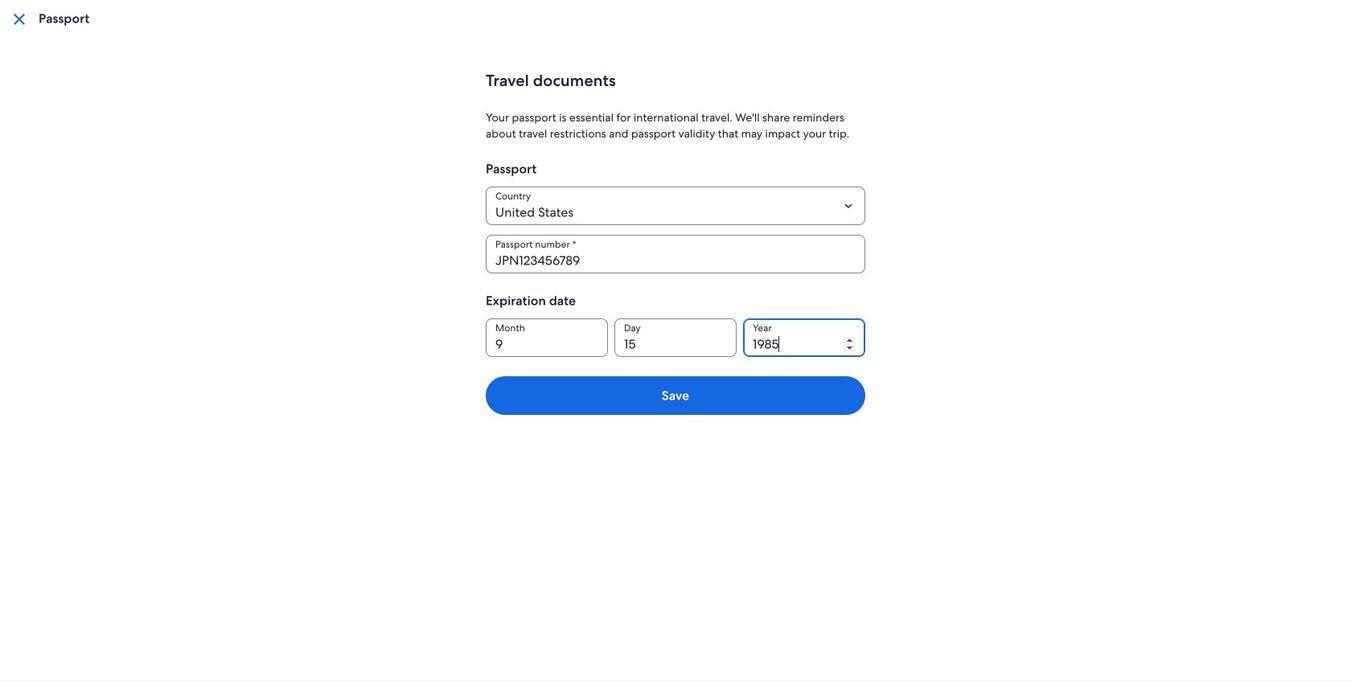 Task type: locate. For each thing, give the bounding box(es) containing it.
None text field
[[486, 235, 866, 274]]

main content
[[0, 0, 1352, 447]]



Task type: vqa. For each thing, say whether or not it's contained in the screenshot.
the MM number field
yes



Task type: describe. For each thing, give the bounding box(es) containing it.
YYYY number field
[[743, 319, 866, 357]]

MM number field
[[486, 319, 608, 357]]

DD number field
[[615, 319, 737, 357]]

back to previous page image
[[10, 10, 29, 29]]



